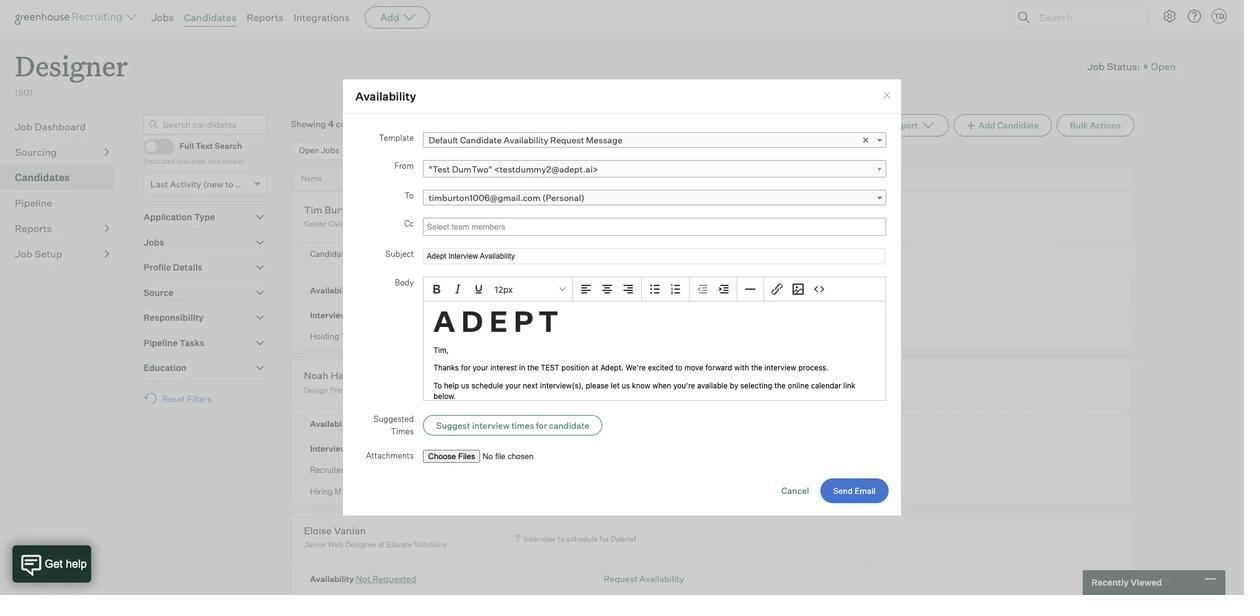 Task type: vqa. For each thing, say whether or not it's contained in the screenshot.
Request Availability button related to Harlow
yes



Task type: locate. For each thing, give the bounding box(es) containing it.
filters
[[187, 393, 212, 404]]

request availability for noah harlow
[[604, 418, 685, 429]]

td
[[1215, 12, 1225, 20]]

0 vertical spatial candidate
[[998, 120, 1040, 130]]

email
[[351, 249, 372, 259]]

None file field
[[423, 450, 576, 463]]

job setup link
[[15, 246, 109, 261]]

manager
[[362, 385, 393, 395], [335, 486, 367, 496]]

noah
[[304, 369, 329, 382]]

2 vertical spatial to
[[525, 249, 535, 259]]

Subject text field
[[423, 248, 886, 265]]

0 vertical spatial cancel
[[672, 249, 700, 259]]

for left preliminary
[[604, 379, 613, 389]]

tank up harlow
[[341, 332, 359, 342]]

test
[[581, 145, 598, 155]]

profile
[[144, 262, 171, 273]]

0 vertical spatial holding
[[611, 213, 638, 223]]

1 vertical spatial candidate
[[460, 135, 502, 145]]

1 horizontal spatial pipeline
[[144, 337, 178, 348]]

integrations link
[[294, 11, 350, 24]]

at for noah harlow
[[395, 385, 401, 395]]

0 vertical spatial reports link
[[247, 11, 284, 24]]

1 vertical spatial reports
[[15, 222, 52, 234]]

job
[[1088, 60, 1105, 72], [15, 120, 32, 133], [15, 247, 32, 260]]

reports link left integrations on the left top
[[247, 11, 284, 24]]

candidate inside default candidate availability request message link
[[460, 135, 502, 145]]

job inside 'link'
[[15, 247, 32, 260]]

integrations
[[294, 11, 350, 24]]

2 request availability from the top
[[604, 418, 685, 429]]

be
[[448, 145, 458, 155]]

request up the <testdummy2@adept.ai>
[[551, 135, 584, 145]]

request availability button down subject text field
[[604, 285, 685, 296]]

cancel inside availability dialog
[[782, 485, 810, 496]]

toolbar
[[574, 278, 642, 302], [642, 278, 690, 302], [690, 278, 738, 302], [765, 278, 833, 302]]

suggest interview times for candidate button
[[423, 415, 603, 436]]

12px
[[495, 284, 513, 295]]

profile details
[[144, 262, 203, 273]]

reports link up job setup 'link' on the left top of the page
[[15, 221, 109, 236]]

recruiter screen
[[310, 465, 372, 475]]

schedule inside "link"
[[567, 534, 598, 543]]

interviews up times
[[524, 379, 560, 389]]

0 vertical spatial job
[[1088, 60, 1105, 72]]

None text field
[[424, 219, 518, 235]]

for for burton
[[600, 213, 609, 223]]

request availability down preliminary
[[604, 418, 685, 429]]

candidate down civil
[[310, 249, 349, 259]]

2 vertical spatial job
[[15, 247, 32, 260]]

job for job status:
[[1088, 60, 1105, 72]]

0 horizontal spatial to
[[405, 191, 414, 201]]

candidates link down sourcing link
[[15, 170, 109, 185]]

tank
[[640, 213, 657, 223], [341, 332, 359, 342]]

dumtwo"
[[452, 164, 492, 175]]

request for request availability 'button' corresponding to vanian
[[604, 573, 638, 584]]

responsibility
[[144, 312, 204, 323]]

0 horizontal spatial candidates
[[15, 171, 70, 183]]

screen
[[656, 379, 681, 389], [346, 465, 372, 475], [369, 486, 395, 496]]

1 horizontal spatial holding
[[611, 213, 638, 223]]

2 vertical spatial interview
[[524, 534, 556, 543]]

0 vertical spatial add
[[380, 11, 400, 24]]

holding
[[611, 213, 638, 223], [310, 332, 339, 342]]

0 vertical spatial reports
[[247, 11, 284, 24]]

candidate right be
[[460, 135, 502, 145]]

bulk actions
[[1071, 120, 1122, 130]]

for inside interviews to schedule for preliminary screen link
[[604, 379, 613, 389]]

designer down greenhouse recruiting image
[[15, 47, 128, 84]]

0 horizontal spatial add
[[380, 11, 400, 24]]

job left setup
[[15, 247, 32, 260]]

old)
[[235, 179, 252, 189]]

for up 2023
[[600, 213, 609, 223]]

job left status:
[[1088, 60, 1105, 72]]

1 vertical spatial reports link
[[15, 221, 109, 236]]

timburton1006@gmail.com (personal) link
[[423, 190, 887, 206]]

search
[[215, 141, 242, 151]]

1 vertical spatial schedule
[[570, 379, 602, 389]]

request down preliminary
[[604, 418, 638, 429]]

0 vertical spatial interview
[[524, 213, 556, 223]]

request availability button down preliminary
[[604, 418, 685, 429]]

at inside eloise vanian junior web designer at elevate solutions
[[378, 540, 385, 549]]

candidate for default
[[460, 135, 502, 145]]

job up sourcing
[[15, 120, 32, 133]]

holding up noah
[[310, 332, 339, 342]]

source
[[144, 287, 173, 298]]

for right times
[[536, 420, 547, 431]]

add candidate link
[[954, 114, 1053, 136]]

candidate left bulk on the right top of page
[[998, 120, 1040, 130]]

availability dialog
[[343, 79, 902, 516]]

0 vertical spatial request availability
[[604, 285, 685, 296]]

for inside interview to schedule for holding tank link
[[600, 213, 609, 223]]

manager right program
[[362, 385, 393, 395]]

candidate right 4
[[336, 118, 376, 129]]

0 vertical spatial pipeline
[[15, 197, 52, 209]]

2 vertical spatial schedule
[[567, 534, 598, 543]]

12px toolbar
[[424, 278, 574, 302]]

candidate inside button
[[549, 420, 590, 431]]

0 vertical spatial tank
[[640, 213, 657, 223]]

noah harlow design program manager at google
[[304, 369, 428, 395]]

1 vertical spatial designer
[[345, 540, 377, 549]]

default candidate availability request message link
[[423, 132, 887, 148]]

3 request availability button from the top
[[604, 573, 685, 584]]

pipeline up education
[[144, 337, 178, 348]]

suggested times
[[374, 414, 414, 436]]

1 vertical spatial candidates link
[[15, 170, 109, 185]]

request availability down subject text field
[[604, 285, 685, 296]]

2 vertical spatial request availability
[[604, 573, 685, 584]]

jobs
[[151, 11, 174, 24], [321, 145, 339, 155], [144, 237, 164, 247]]

3 toolbar from the left
[[690, 278, 738, 302]]

manager down recruiter screen
[[335, 486, 367, 496]]

1 vertical spatial manager
[[335, 486, 367, 496]]

reports
[[247, 11, 284, 24], [15, 222, 52, 234]]

preliminary
[[615, 379, 655, 389]]

cc
[[404, 219, 414, 229]]

schedule left debrief
[[567, 534, 598, 543]]

1 toolbar from the left
[[574, 278, 642, 302]]

2 vertical spatial request availability button
[[604, 573, 685, 584]]

1 vertical spatial add
[[979, 120, 996, 130]]

1 vertical spatial screen
[[346, 465, 372, 475]]

candidate email
[[310, 249, 372, 259]]

to inside interview to schedule for debrief "link"
[[558, 534, 565, 543]]

configure image
[[1163, 9, 1178, 24]]

0 horizontal spatial designer
[[15, 47, 128, 84]]

(personal)
[[543, 193, 585, 203]]

open right status:
[[1151, 60, 1176, 72]]

2 vertical spatial candidate
[[310, 249, 349, 259]]

interview inside interview to schedule for holding tank link
[[524, 213, 556, 223]]

1 horizontal spatial add
[[979, 120, 996, 130]]

0 horizontal spatial cancel
[[672, 249, 700, 259]]

interview inside interview to schedule for debrief "link"
[[524, 534, 556, 543]]

0 vertical spatial schedule
[[567, 213, 598, 223]]

1 horizontal spatial candidates
[[184, 11, 237, 24]]

eloise vanian link
[[304, 524, 366, 539]]

candidate right times
[[549, 420, 590, 431]]

2 toolbar from the left
[[642, 278, 690, 302]]

schedule down (personal)
[[567, 213, 598, 223]]

at left 'google'
[[395, 385, 401, 395]]

1 vertical spatial open
[[299, 145, 319, 155]]

2 horizontal spatial candidate
[[998, 120, 1040, 130]]

screen up hiring manager screen
[[346, 465, 372, 475]]

0 horizontal spatial tank
[[341, 332, 359, 342]]

for left debrief
[[600, 534, 609, 543]]

schedule left preliminary
[[570, 379, 602, 389]]

2 request availability button from the top
[[604, 418, 685, 429]]

request availability for eloise vanian
[[604, 573, 685, 584]]

interviews up holding tank
[[310, 311, 351, 320]]

1 horizontal spatial candidate
[[460, 135, 502, 145]]

pipeline inside pipeline link
[[15, 197, 52, 209]]

to for to be sent, nov 1, 2023 at 12:00pm cancel
[[525, 249, 535, 259]]

1 vertical spatial job
[[15, 120, 32, 133]]

open jobs
[[299, 145, 339, 155]]

tank down timburton1006@gmail.com (personal) "link"
[[640, 213, 657, 223]]

request availability down debrief
[[604, 573, 685, 584]]

1 vertical spatial candidate
[[549, 420, 590, 431]]

at right 2023
[[620, 249, 628, 259]]

None submit
[[821, 479, 889, 503]]

2 vertical spatial jobs
[[144, 237, 164, 247]]

application
[[144, 212, 192, 222]]

0 vertical spatial manager
[[362, 385, 393, 395]]

0 horizontal spatial pipeline
[[15, 197, 52, 209]]

debrief
[[611, 534, 636, 543]]

greenhouse recruiting image
[[15, 10, 127, 25]]

pipeline down sourcing
[[15, 197, 52, 209]]

1 horizontal spatial cancel
[[782, 485, 810, 496]]

candidate
[[336, 118, 376, 129], [549, 420, 590, 431]]

1 vertical spatial to
[[405, 191, 414, 201]]

schedule for eloise vanian
[[567, 534, 598, 543]]

0 horizontal spatial holding
[[310, 332, 339, 342]]

holding down timburton1006@gmail.com (personal) "link"
[[611, 213, 638, 223]]

request for request availability 'button' associated with harlow
[[604, 418, 638, 429]]

candidates link
[[184, 11, 237, 24], [15, 170, 109, 185]]

schedule for noah harlow
[[570, 379, 602, 389]]

applications
[[378, 118, 428, 129]]

1 horizontal spatial open
[[1151, 60, 1176, 72]]

1 horizontal spatial to
[[437, 145, 446, 155]]

screen down attachments
[[369, 486, 395, 496]]

screen right preliminary
[[656, 379, 681, 389]]

0 vertical spatial candidate
[[336, 118, 376, 129]]

to be sent, nov 1, 2023 at 12:00pm cancel
[[525, 249, 700, 259]]

reports left integrations on the left top
[[247, 11, 284, 24]]

elevate
[[387, 540, 412, 549]]

add inside popup button
[[380, 11, 400, 24]]

2 horizontal spatial to
[[525, 249, 535, 259]]

full
[[180, 141, 194, 151]]

Search text field
[[1037, 8, 1137, 26]]

to for tim burton
[[558, 213, 565, 223]]

candidates down sourcing
[[15, 171, 70, 183]]

<testdummy2@adept.ai>
[[494, 164, 599, 175]]

0 vertical spatial open
[[1151, 60, 1176, 72]]

designer inside eloise vanian junior web designer at elevate solutions
[[345, 540, 377, 549]]

to inside interview to schedule for holding tank link
[[558, 213, 565, 223]]

0 vertical spatial request availability button
[[604, 285, 685, 296]]

at left rsa
[[378, 219, 385, 229]]

at left elevate
[[378, 540, 385, 549]]

0 horizontal spatial open
[[299, 145, 319, 155]]

request availability button for harlow
[[604, 418, 685, 429]]

designer down vanian
[[345, 540, 377, 549]]

2 vertical spatial interviews
[[310, 444, 351, 454]]

3 request availability from the top
[[604, 573, 685, 584]]

open
[[1151, 60, 1176, 72], [299, 145, 319, 155]]

actions
[[1091, 120, 1122, 130]]

0 horizontal spatial candidate
[[310, 249, 349, 259]]

to inside interviews to schedule for preliminary screen link
[[562, 379, 569, 389]]

none submit inside availability dialog
[[821, 479, 889, 503]]

generate report
[[851, 120, 919, 130]]

at inside noah harlow design program manager at google
[[395, 385, 401, 395]]

1 horizontal spatial designer
[[345, 540, 377, 549]]

1 vertical spatial request availability button
[[604, 418, 685, 429]]

candidates right jobs link at the top of the page
[[184, 11, 237, 24]]

checkmark image
[[149, 141, 159, 150]]

request
[[551, 135, 584, 145], [604, 285, 638, 296], [604, 418, 638, 429], [604, 573, 638, 584]]

schedule interview link
[[510, 331, 587, 342]]

0 horizontal spatial candidates link
[[15, 170, 109, 185]]

default
[[429, 135, 458, 145]]

body
[[395, 278, 414, 287]]

interview
[[472, 420, 510, 431]]

activity
[[170, 179, 201, 189]]

1 horizontal spatial reports link
[[247, 11, 284, 24]]

to for eloise vanian
[[558, 534, 565, 543]]

request down debrief
[[604, 573, 638, 584]]

to inside availability dialog
[[405, 191, 414, 201]]

request availability button down debrief
[[604, 573, 685, 584]]

eloise
[[304, 524, 332, 537]]

job status:
[[1088, 60, 1141, 72]]

0 vertical spatial screen
[[656, 379, 681, 389]]

1 vertical spatial cancel
[[782, 485, 810, 496]]

"test
[[429, 164, 450, 175]]

0 horizontal spatial reports
[[15, 222, 52, 234]]

to be scheduled
[[437, 145, 500, 155]]

candidates link right jobs link at the top of the page
[[184, 11, 237, 24]]

rsa
[[386, 219, 402, 229]]

for inside interview to schedule for debrief "link"
[[600, 534, 609, 543]]

1 vertical spatial holding
[[310, 332, 339, 342]]

1 horizontal spatial candidate
[[549, 420, 590, 431]]

1 vertical spatial pipeline
[[144, 337, 178, 348]]

reset filters button
[[144, 387, 218, 410]]

schedule
[[510, 331, 548, 342]]

1 vertical spatial request availability
[[604, 418, 685, 429]]

interviews up recruiter
[[310, 444, 351, 454]]

tim burton senior civil engineer at rsa engineering
[[304, 203, 445, 229]]

reports up job setup
[[15, 222, 52, 234]]

open down showing
[[299, 145, 319, 155]]

12:00pm
[[630, 249, 666, 259]]

availability
[[356, 89, 416, 103], [504, 135, 549, 145], [640, 285, 685, 296], [310, 286, 354, 296], [640, 418, 685, 429], [310, 419, 354, 429], [640, 573, 685, 584], [310, 574, 354, 584]]

4 toolbar from the left
[[765, 278, 833, 302]]

interviews to schedule for preliminary screen
[[524, 379, 681, 389]]

0 vertical spatial to
[[437, 145, 446, 155]]

at for eloise vanian
[[378, 540, 385, 549]]

request down "to be sent, nov 1, 2023 at 12:00pm cancel"
[[604, 285, 638, 296]]

at inside the 'tim burton senior civil engineer at rsa engineering'
[[378, 219, 385, 229]]

candidate inside add candidate link
[[998, 120, 1040, 130]]

designer link
[[15, 35, 128, 86]]

1 horizontal spatial candidates link
[[184, 11, 237, 24]]

full text search (includes resumes and notes)
[[144, 141, 244, 165]]



Task type: describe. For each thing, give the bounding box(es) containing it.
add for add
[[380, 11, 400, 24]]

suggested
[[374, 414, 414, 424]]

none file field inside availability dialog
[[423, 450, 576, 463]]

name
[[301, 174, 322, 183]]

interview to schedule for debrief
[[524, 534, 636, 543]]

generate report button
[[836, 114, 949, 136]]

1 vertical spatial tank
[[341, 332, 359, 342]]

1 horizontal spatial tank
[[640, 213, 657, 223]]

message
[[586, 135, 623, 145]]

subject
[[386, 249, 414, 259]]

jobs link
[[151, 11, 174, 24]]

status:
[[1108, 60, 1141, 72]]

last activity (new to old)
[[150, 179, 252, 189]]

eloise vanian junior web designer at elevate solutions
[[304, 524, 447, 549]]

request for first request availability 'button'
[[604, 285, 638, 296]]

0 vertical spatial candidates
[[184, 11, 237, 24]]

1 request availability button from the top
[[604, 285, 685, 296]]

interview for eloise vanian
[[524, 534, 556, 543]]

12px group
[[424, 278, 886, 302]]

job/status
[[524, 174, 565, 183]]

reset filters
[[162, 393, 212, 404]]

hiring manager screen
[[310, 486, 395, 496]]

coordinator:
[[532, 145, 579, 155]]

suggest interview times for candidate
[[436, 420, 590, 431]]

notes)
[[222, 156, 244, 165]]

senior
[[304, 219, 327, 229]]

for for vanian
[[600, 534, 609, 543]]

schedule for tim burton
[[567, 213, 598, 223]]

times
[[512, 420, 534, 431]]

tim
[[304, 203, 323, 216]]

hiring
[[310, 486, 333, 496]]

open for open
[[1151, 60, 1176, 72]]

solutions
[[414, 540, 447, 549]]

noah harlow link
[[304, 369, 364, 384]]

timburton1006@gmail.com
[[429, 193, 541, 203]]

Search candidates field
[[144, 114, 268, 134]]

0 horizontal spatial reports link
[[15, 221, 109, 236]]

1 vertical spatial interview
[[550, 331, 587, 342]]

1 vertical spatial interviews
[[524, 379, 560, 389]]

job for job dashboard
[[15, 120, 32, 133]]

pipeline for pipeline
[[15, 197, 52, 209]]

reset
[[162, 393, 185, 404]]

harlow
[[331, 369, 364, 382]]

bulk
[[1071, 120, 1089, 130]]

google
[[403, 385, 428, 395]]

interview to schedule for holding tank
[[524, 213, 657, 223]]

coordinator: test dumtwo
[[532, 145, 633, 155]]

request availability button for vanian
[[604, 573, 685, 584]]

add for add candidate
[[979, 120, 996, 130]]

be
[[537, 249, 547, 259]]

none text field inside availability dialog
[[424, 219, 518, 235]]

generate
[[851, 120, 889, 130]]

details
[[173, 262, 203, 273]]

dumtwo
[[599, 145, 633, 155]]

scheduled
[[460, 145, 500, 155]]

0 vertical spatial designer
[[15, 47, 128, 84]]

open for open jobs
[[299, 145, 319, 155]]

recruiter
[[310, 465, 344, 475]]

screen inside interviews to schedule for preliminary screen link
[[656, 379, 681, 389]]

add button
[[365, 6, 430, 29]]

times
[[391, 426, 414, 436]]

1 vertical spatial jobs
[[321, 145, 339, 155]]

1 horizontal spatial reports
[[247, 11, 284, 24]]

1 request availability from the top
[[604, 285, 685, 296]]

for for harlow
[[604, 379, 613, 389]]

for inside suggest interview times for candidate button
[[536, 420, 547, 431]]

pipeline for pipeline tasks
[[144, 337, 178, 348]]

bulk actions link
[[1058, 114, 1135, 136]]

"test dumtwo" <testdummy2@adept.ai>
[[429, 164, 599, 175]]

nov
[[571, 249, 588, 259]]

(new
[[203, 179, 223, 189]]

setup
[[35, 247, 62, 260]]

schedule interview
[[510, 331, 587, 342]]

education
[[144, 362, 186, 373]]

1,
[[589, 249, 595, 259]]

tim burton link
[[304, 203, 357, 218]]

to for noah harlow
[[562, 379, 569, 389]]

request inside availability dialog
[[551, 135, 584, 145]]

last
[[150, 179, 168, 189]]

manager inside noah harlow design program manager at google
[[362, 385, 393, 395]]

td button
[[1210, 6, 1230, 26]]

2 vertical spatial screen
[[369, 486, 395, 496]]

candidate reports are now available! apply filters and select "view in app" element
[[836, 114, 949, 136]]

0 vertical spatial interviews
[[310, 311, 351, 320]]

job setup
[[15, 247, 62, 260]]

junior
[[304, 540, 326, 549]]

at for tim burton
[[378, 219, 385, 229]]

12px button
[[490, 279, 570, 300]]

last activity (new to old) option
[[150, 179, 252, 189]]

to for to
[[405, 191, 414, 201]]

holding tank
[[310, 332, 359, 342]]

engineer
[[345, 219, 376, 229]]

tasks
[[180, 337, 204, 348]]

suggest
[[436, 420, 470, 431]]

showing 4 candidate applications
[[291, 118, 428, 129]]

cancel button
[[782, 485, 810, 496]]

to for to be scheduled
[[437, 145, 446, 155]]

burton
[[325, 203, 357, 216]]

sourcing
[[15, 146, 57, 158]]

dashboard
[[35, 120, 86, 133]]

interview for tim burton
[[524, 213, 556, 223]]

1 vertical spatial candidates
[[15, 171, 70, 183]]

template
[[379, 133, 414, 143]]

pipeline tasks
[[144, 337, 204, 348]]

candidate for add
[[998, 120, 1040, 130]]

(includes
[[144, 156, 175, 165]]

4
[[328, 118, 334, 129]]

and
[[208, 156, 221, 165]]

showing
[[291, 118, 326, 129]]

text
[[196, 141, 213, 151]]

interview to schedule for holding tank link
[[513, 212, 660, 224]]

from
[[395, 161, 414, 171]]

0 vertical spatial jobs
[[151, 11, 174, 24]]

0 horizontal spatial candidate
[[336, 118, 376, 129]]

job for job setup
[[15, 247, 32, 260]]

close image
[[882, 90, 892, 100]]

interviews to schedule for preliminary screen link
[[513, 378, 684, 390]]

0 vertical spatial candidates link
[[184, 11, 237, 24]]

application type
[[144, 212, 215, 222]]



